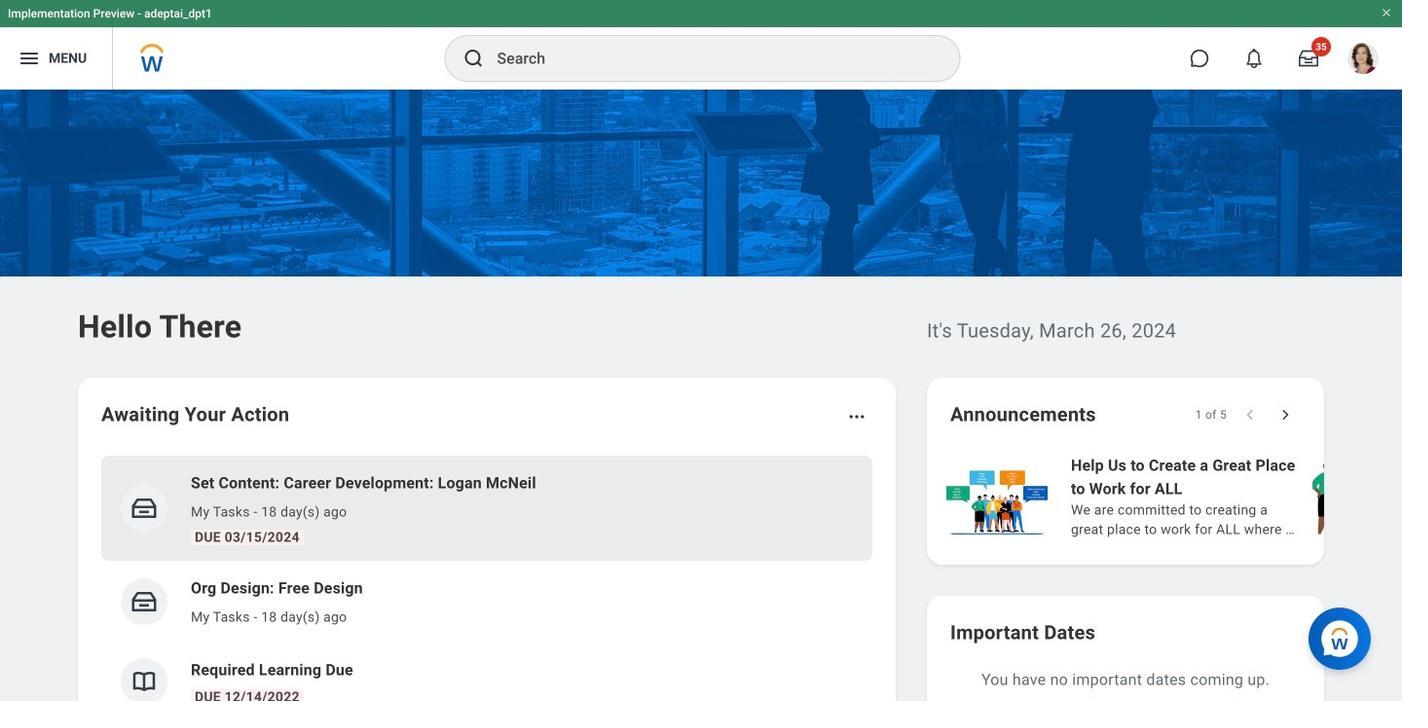 Task type: describe. For each thing, give the bounding box(es) containing it.
0 horizontal spatial list
[[101, 456, 873, 701]]

1 inbox image from the top
[[130, 494, 159, 523]]

profile logan mcneil image
[[1348, 43, 1379, 78]]

2 inbox image from the top
[[130, 587, 159, 616]]

notifications large image
[[1245, 49, 1264, 68]]

justify image
[[18, 47, 41, 70]]

inbox large image
[[1299, 49, 1319, 68]]



Task type: locate. For each thing, give the bounding box(es) containing it.
search image
[[462, 47, 486, 70]]

inbox image
[[130, 494, 159, 523], [130, 587, 159, 616]]

status
[[1196, 407, 1227, 423]]

0 vertical spatial inbox image
[[130, 494, 159, 523]]

banner
[[0, 0, 1402, 90]]

related actions image
[[847, 407, 867, 427]]

list
[[943, 452, 1402, 542], [101, 456, 873, 701]]

book open image
[[130, 667, 159, 696]]

Search Workday  search field
[[497, 37, 920, 80]]

list item
[[101, 456, 873, 561]]

close environment banner image
[[1381, 7, 1393, 19]]

1 vertical spatial inbox image
[[130, 587, 159, 616]]

chevron right small image
[[1276, 405, 1295, 425]]

chevron left small image
[[1241, 405, 1260, 425]]

main content
[[0, 90, 1402, 701]]

1 horizontal spatial list
[[943, 452, 1402, 542]]



Task type: vqa. For each thing, say whether or not it's contained in the screenshot.
7th chevron right icon
no



